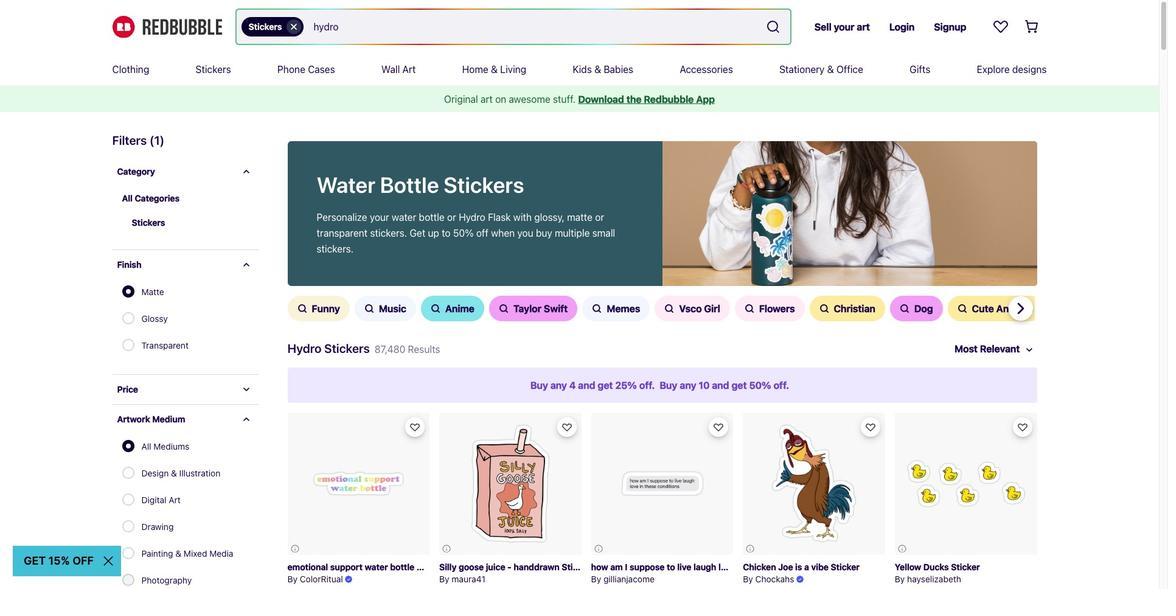 Task type: vqa. For each thing, say whether or not it's contained in the screenshot.
the conditions
yes



Task type: describe. For each thing, give the bounding box(es) containing it.
menu bar containing clothing
[[112, 54, 1047, 85]]

original art on awesome stuff. download the redbubble app
[[444, 94, 715, 105]]

vsco girl link
[[655, 296, 730, 321]]

2 get from the left
[[732, 380, 747, 391]]

painting & mixed media
[[142, 549, 233, 559]]

3 by from the left
[[744, 574, 754, 585]]

1 vertical spatial stickers.
[[317, 244, 354, 254]]

anime
[[446, 303, 475, 314]]

all categories button
[[112, 186, 258, 211]]

filters ( 1 )
[[112, 133, 165, 147]]

suppose
[[630, 562, 665, 572]]

yellow
[[895, 562, 922, 572]]

vsco
[[680, 303, 702, 314]]

50% inside the personalize your water bottle or hydro flask with glossy, matte or transparent stickers. get up to 50% off when you buy multiple small stickers.
[[453, 228, 474, 239]]

price button
[[112, 375, 258, 404]]

anime link
[[421, 296, 485, 321]]

painting
[[142, 549, 173, 559]]

Stickers field
[[237, 10, 791, 44]]

yellow ducks sticker by hayselizabeth
[[895, 562, 981, 585]]

yellow ducks sticker image
[[895, 413, 1038, 555]]

joe
[[779, 562, 794, 572]]

art for digital art
[[169, 495, 181, 505]]

1 off. from the left
[[640, 380, 655, 391]]

illustration
[[179, 468, 221, 479]]

cute animals link
[[948, 296, 1044, 321]]

get
[[410, 228, 426, 239]]

stuff.
[[553, 94, 576, 105]]

by chockahs
[[744, 574, 795, 585]]

these
[[747, 562, 770, 572]]

funny link
[[288, 296, 350, 321]]

gifts link
[[910, 54, 931, 85]]

phone cases
[[278, 64, 335, 75]]

awesome
[[509, 94, 551, 105]]

all for all categories
[[122, 193, 133, 203]]

)
[[160, 133, 165, 147]]

on
[[496, 94, 507, 105]]

4
[[570, 380, 576, 391]]

chicken joe is a vibe sticker
[[744, 562, 860, 572]]

accessories
[[680, 64, 733, 75]]

stationery & office
[[780, 64, 864, 75]]

media
[[210, 549, 233, 559]]

1 sticker from the left
[[417, 562, 446, 572]]

silly
[[440, 562, 457, 572]]

small
[[593, 228, 616, 239]]

live
[[678, 562, 692, 572]]

design
[[142, 468, 169, 479]]

wall art
[[382, 64, 416, 75]]

taylor swift link
[[489, 296, 578, 321]]

taylor
[[514, 303, 542, 314]]

kids & babies
[[573, 64, 634, 75]]

water for your
[[392, 212, 417, 223]]

hydro stickers 87,480 results
[[288, 342, 440, 356]]

water bottle stickers
[[317, 172, 524, 198]]

ducks
[[924, 562, 950, 572]]

artwork medium button
[[112, 405, 258, 434]]

87,480 results element
[[93, 131, 1067, 589]]

accessories link
[[680, 54, 733, 85]]

& for illustration
[[171, 468, 177, 479]]

how
[[592, 562, 609, 572]]

& for office
[[828, 64, 834, 75]]

stickers inside field
[[249, 21, 282, 32]]

stickers link
[[196, 54, 231, 85]]

art for wall art
[[403, 64, 416, 75]]

is
[[796, 562, 803, 572]]

chicken
[[744, 562, 777, 572]]

hydro inside the personalize your water bottle or hydro flask with glossy, matte or transparent stickers. get up to 50% off when you buy multiple small stickers.
[[459, 212, 486, 223]]

multiple
[[555, 228, 590, 239]]

buy
[[536, 228, 553, 239]]

gillianjacome
[[604, 574, 655, 585]]

results
[[408, 344, 440, 355]]

water
[[317, 172, 376, 198]]

0 horizontal spatial hydro
[[288, 342, 322, 356]]

funny
[[312, 303, 340, 314]]

sticker inside how am i suppose to live laugh love in these conditions text sticker by gillianjacome
[[836, 562, 865, 572]]

cute
[[973, 303, 995, 314]]

home
[[462, 64, 489, 75]]

personalize
[[317, 212, 367, 223]]

by colorritual
[[288, 574, 343, 585]]

sticker inside yellow ducks sticker by hayselizabeth
[[952, 562, 981, 572]]

hayselizabeth
[[908, 574, 962, 585]]

chicken joe is a vibe sticker image
[[744, 413, 886, 555]]

stationery
[[780, 64, 825, 75]]

animals
[[997, 303, 1034, 314]]

3 sticker from the left
[[831, 562, 860, 572]]

emotional support water bottle sticker image
[[288, 413, 430, 555]]

design & illustration
[[142, 468, 221, 479]]

glossy,
[[535, 212, 565, 223]]

1 and from the left
[[578, 380, 596, 391]]

drawing
[[142, 522, 174, 532]]

love
[[719, 562, 736, 572]]

10
[[699, 380, 710, 391]]

memes
[[607, 303, 641, 314]]

price
[[117, 384, 138, 394]]

redbubble logo image
[[112, 16, 222, 38]]

2 or from the left
[[595, 212, 605, 223]]

cases
[[308, 64, 335, 75]]

category
[[117, 166, 155, 177]]



Task type: locate. For each thing, give the bounding box(es) containing it.
matte
[[142, 287, 164, 297]]

2 any from the left
[[680, 380, 697, 391]]

when
[[491, 228, 515, 239]]

get right 10
[[732, 380, 747, 391]]

colorritual
[[300, 574, 343, 585]]

50% right 10
[[750, 380, 772, 391]]

hydro down funny link
[[288, 342, 322, 356]]

girl
[[705, 303, 721, 314]]

wall art link
[[382, 54, 416, 85]]

2 by from the left
[[440, 574, 450, 585]]

0 vertical spatial stickers.
[[370, 228, 407, 239]]

1 vertical spatial all
[[142, 441, 151, 452]]

1 get from the left
[[598, 380, 613, 391]]

1 by from the left
[[288, 574, 298, 585]]

1 horizontal spatial any
[[680, 380, 697, 391]]

sticker right ducks at the bottom right of the page
[[952, 562, 981, 572]]

bottle inside the personalize your water bottle or hydro flask with glossy, matte or transparent stickers. get up to 50% off when you buy multiple small stickers.
[[419, 212, 445, 223]]

original
[[444, 94, 478, 105]]

0 vertical spatial stickers button
[[241, 17, 304, 37]]

and right 10
[[712, 380, 730, 391]]

stickers. down transparent
[[317, 244, 354, 254]]

flowers link
[[735, 296, 805, 321]]

5 sticker from the left
[[952, 562, 981, 572]]

0 horizontal spatial water
[[365, 562, 388, 572]]

0 vertical spatial water
[[392, 212, 417, 223]]

to inside how am i suppose to live laugh love in these conditions text sticker by gillianjacome
[[667, 562, 676, 572]]

menu bar
[[112, 54, 1047, 85]]

conditions
[[773, 562, 816, 572]]

& left living
[[491, 64, 498, 75]]

digital art
[[142, 495, 181, 505]]

all mediums
[[142, 441, 190, 452]]

stickers button
[[241, 17, 304, 37], [122, 211, 258, 235]]

bottle left silly at the bottom
[[390, 562, 415, 572]]

explore
[[977, 64, 1010, 75]]

mixed
[[184, 549, 207, 559]]

and right 4
[[578, 380, 596, 391]]

1 any from the left
[[551, 380, 567, 391]]

in
[[738, 562, 745, 572]]

how am i suppose to live laugh love in these conditions text sticker image
[[592, 413, 734, 555]]

(
[[150, 133, 154, 147]]

by inside yellow ducks sticker by hayselizabeth
[[895, 574, 906, 585]]

with
[[514, 212, 532, 223]]

explore designs link
[[977, 54, 1047, 85]]

1 horizontal spatial and
[[712, 380, 730, 391]]

0 vertical spatial art
[[403, 64, 416, 75]]

0 horizontal spatial art
[[169, 495, 181, 505]]

1 vertical spatial water
[[365, 562, 388, 572]]

& for mixed
[[176, 549, 181, 559]]

2 buy from the left
[[660, 380, 678, 391]]

up
[[428, 228, 440, 239]]

1 horizontal spatial 50%
[[750, 380, 772, 391]]

clothing link
[[112, 54, 149, 85]]

sticker inside silly goose juice - handdrawn  sticker by maura41
[[562, 562, 591, 572]]

water up get
[[392, 212, 417, 223]]

the
[[627, 94, 642, 105]]

or up small
[[595, 212, 605, 223]]

0 vertical spatial to
[[442, 228, 451, 239]]

to right up
[[442, 228, 451, 239]]

2 and from the left
[[712, 380, 730, 391]]

2 off. from the left
[[774, 380, 790, 391]]

1 horizontal spatial buy
[[660, 380, 678, 391]]

1 vertical spatial bottle
[[390, 562, 415, 572]]

0 horizontal spatial any
[[551, 380, 567, 391]]

art
[[403, 64, 416, 75], [169, 495, 181, 505]]

0 vertical spatial 50%
[[453, 228, 474, 239]]

1 horizontal spatial art
[[403, 64, 416, 75]]

stickers button inside field
[[241, 17, 304, 37]]

0 vertical spatial hydro
[[459, 212, 486, 223]]

0 horizontal spatial 50%
[[453, 228, 474, 239]]

living
[[501, 64, 527, 75]]

0 vertical spatial all
[[122, 193, 133, 203]]

cute animals
[[973, 303, 1034, 314]]

buy left 10
[[660, 380, 678, 391]]

finish option group
[[122, 279, 196, 360]]

50% left off on the left of the page
[[453, 228, 474, 239]]

water right support
[[365, 562, 388, 572]]

5 by from the left
[[895, 574, 906, 585]]

1 horizontal spatial to
[[667, 562, 676, 572]]

1 horizontal spatial off.
[[774, 380, 790, 391]]

stickers button down categories
[[122, 211, 258, 235]]

1 vertical spatial to
[[667, 562, 676, 572]]

juice
[[486, 562, 506, 572]]

0 horizontal spatial to
[[442, 228, 451, 239]]

off.
[[640, 380, 655, 391], [774, 380, 790, 391]]

to inside the personalize your water bottle or hydro flask with glossy, matte or transparent stickers. get up to 50% off when you buy multiple small stickers.
[[442, 228, 451, 239]]

all inside button
[[122, 193, 133, 203]]

flowers
[[760, 303, 795, 314]]

am
[[611, 562, 623, 572]]

sticker left goose
[[417, 562, 446, 572]]

any left 10
[[680, 380, 697, 391]]

water
[[392, 212, 417, 223], [365, 562, 388, 572]]

silly goose juice - handdrawn  sticker by maura41
[[440, 562, 591, 585]]

Search term search field
[[304, 10, 762, 44]]

vsco girl
[[680, 303, 721, 314]]

1 vertical spatial stickers button
[[122, 211, 258, 235]]

buy any 4 and get 25% off. buy any 10 and get 50% off.
[[531, 380, 790, 391]]

stickers
[[249, 21, 282, 32], [196, 64, 231, 75], [444, 172, 524, 198], [132, 217, 165, 228], [324, 342, 370, 356]]

bottle for or
[[419, 212, 445, 223]]

& for babies
[[595, 64, 602, 75]]

silly goose juice - handdrawn  sticker image
[[440, 413, 582, 555]]

christian
[[834, 303, 876, 314]]

1 horizontal spatial get
[[732, 380, 747, 391]]

0 horizontal spatial and
[[578, 380, 596, 391]]

all left mediums
[[142, 441, 151, 452]]

bottle for sticker
[[390, 562, 415, 572]]

bottle up up
[[419, 212, 445, 223]]

taylor swift
[[514, 303, 568, 314]]

app
[[697, 94, 715, 105]]

download
[[579, 94, 625, 105]]

art
[[481, 94, 493, 105]]

1 horizontal spatial all
[[142, 441, 151, 452]]

& left the office
[[828, 64, 834, 75]]

office
[[837, 64, 864, 75]]

None radio
[[122, 312, 134, 324], [122, 339, 134, 351], [122, 440, 134, 452], [122, 494, 134, 506], [122, 521, 134, 533], [122, 574, 134, 586], [122, 312, 134, 324], [122, 339, 134, 351], [122, 440, 134, 452], [122, 494, 134, 506], [122, 521, 134, 533], [122, 574, 134, 586]]

christian link
[[810, 296, 886, 321]]

phone cases link
[[278, 54, 335, 85]]

hydro up off on the left of the page
[[459, 212, 486, 223]]

87,480
[[375, 344, 406, 355]]

1 horizontal spatial water
[[392, 212, 417, 223]]

artwork medium option group
[[122, 434, 241, 589]]

wall
[[382, 64, 400, 75]]

& right design
[[171, 468, 177, 479]]

stickers. down your on the top of page
[[370, 228, 407, 239]]

transparent
[[142, 340, 189, 351]]

0 horizontal spatial buy
[[531, 380, 548, 391]]

phone
[[278, 64, 306, 75]]

all down category
[[122, 193, 133, 203]]

0 horizontal spatial off.
[[640, 380, 655, 391]]

1 horizontal spatial or
[[595, 212, 605, 223]]

explore designs
[[977, 64, 1047, 75]]

filters
[[112, 133, 147, 147]]

& right kids
[[595, 64, 602, 75]]

and
[[578, 380, 596, 391], [712, 380, 730, 391]]

dog link
[[891, 296, 943, 321]]

4 by from the left
[[592, 574, 602, 585]]

get left "25%"
[[598, 380, 613, 391]]

mediums
[[154, 441, 190, 452]]

by down yellow
[[895, 574, 906, 585]]

0 vertical spatial bottle
[[419, 212, 445, 223]]

how am i suppose to live laugh love in these conditions text sticker by gillianjacome
[[592, 562, 865, 585]]

1 or from the left
[[447, 212, 456, 223]]

finish button
[[112, 250, 258, 279]]

0 horizontal spatial stickers.
[[317, 244, 354, 254]]

laugh
[[694, 562, 717, 572]]

1 horizontal spatial hydro
[[459, 212, 486, 223]]

water for support
[[365, 562, 388, 572]]

stickers button up phone
[[241, 17, 304, 37]]

a
[[805, 562, 810, 572]]

sticker right text
[[836, 562, 865, 572]]

1 vertical spatial hydro
[[288, 342, 322, 356]]

to left live
[[667, 562, 676, 572]]

emotional
[[288, 562, 328, 572]]

personalize your water bottle or hydro flask with glossy, matte or transparent stickers. get up to 50% off when you buy multiple small stickers.
[[317, 212, 616, 254]]

art right 'wall'
[[403, 64, 416, 75]]

home & living
[[462, 64, 527, 75]]

or
[[447, 212, 456, 223], [595, 212, 605, 223]]

by down silly at the bottom
[[440, 574, 450, 585]]

water inside the personalize your water bottle or hydro flask with glossy, matte or transparent stickers. get up to 50% off when you buy multiple small stickers.
[[392, 212, 417, 223]]

0 horizontal spatial or
[[447, 212, 456, 223]]

& for living
[[491, 64, 498, 75]]

2 sticker from the left
[[562, 562, 591, 572]]

all inside artwork medium option group
[[142, 441, 151, 452]]

by inside how am i suppose to live laugh love in these conditions text sticker by gillianjacome
[[592, 574, 602, 585]]

artwork medium
[[117, 414, 185, 424]]

sticker right the vibe
[[831, 562, 860, 572]]

off
[[477, 228, 489, 239]]

bottle
[[380, 172, 439, 198]]

all for all mediums
[[142, 441, 151, 452]]

0 horizontal spatial get
[[598, 380, 613, 391]]

& left "mixed"
[[176, 549, 181, 559]]

music link
[[355, 296, 416, 321]]

by
[[288, 574, 298, 585], [440, 574, 450, 585], [744, 574, 754, 585], [592, 574, 602, 585], [895, 574, 906, 585]]

music
[[379, 303, 407, 314]]

by down emotional
[[288, 574, 298, 585]]

1 horizontal spatial stickers.
[[370, 228, 407, 239]]

stickers.
[[370, 228, 407, 239], [317, 244, 354, 254]]

1 buy from the left
[[531, 380, 548, 391]]

designs
[[1013, 64, 1047, 75]]

1 vertical spatial art
[[169, 495, 181, 505]]

emotional support water bottle sticker
[[288, 562, 446, 572]]

gifts
[[910, 64, 931, 75]]

sticker left how
[[562, 562, 591, 572]]

stationery & office link
[[780, 54, 864, 85]]

or down the water bottle stickers
[[447, 212, 456, 223]]

any left 4
[[551, 380, 567, 391]]

art right digital
[[169, 495, 181, 505]]

by inside silly goose juice - handdrawn  sticker by maura41
[[440, 574, 450, 585]]

1 vertical spatial 50%
[[750, 380, 772, 391]]

1 horizontal spatial bottle
[[419, 212, 445, 223]]

hydro
[[459, 212, 486, 223], [288, 342, 322, 356]]

0 horizontal spatial all
[[122, 193, 133, 203]]

dog
[[915, 303, 934, 314]]

None radio
[[122, 286, 134, 298], [122, 467, 134, 479], [122, 547, 134, 559], [122, 286, 134, 298], [122, 467, 134, 479], [122, 547, 134, 559]]

flask
[[488, 212, 511, 223]]

all
[[122, 193, 133, 203], [142, 441, 151, 452]]

0 horizontal spatial bottle
[[390, 562, 415, 572]]

download the redbubble app link
[[579, 94, 715, 105]]

glossy
[[142, 314, 168, 324]]

by down in
[[744, 574, 754, 585]]

goose
[[459, 562, 484, 572]]

buy left 4
[[531, 380, 548, 391]]

i
[[625, 562, 628, 572]]

art inside option group
[[169, 495, 181, 505]]

transparent
[[317, 228, 368, 239]]

by down how
[[592, 574, 602, 585]]

finish
[[117, 259, 142, 270]]

4 sticker from the left
[[836, 562, 865, 572]]



